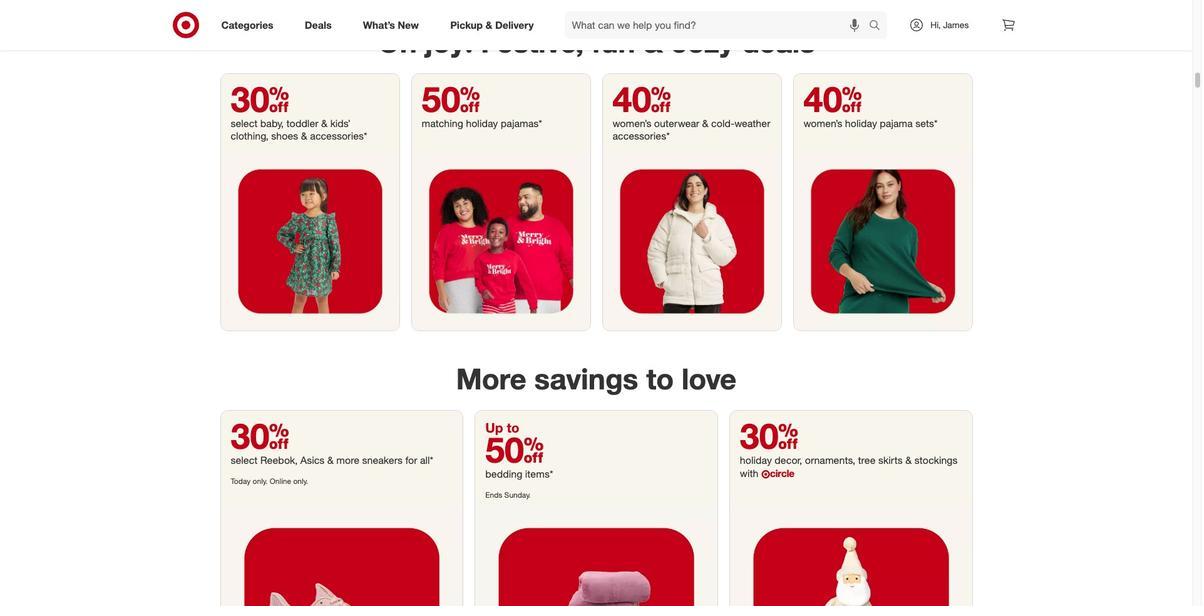 Task type: vqa. For each thing, say whether or not it's contained in the screenshot.
Select
yes



Task type: describe. For each thing, give the bounding box(es) containing it.
40 women's outerwear & cold-weather accessories*
[[613, 78, 771, 142]]

what's
[[363, 19, 395, 31]]

1 vertical spatial to
[[507, 420, 520, 436]]

& left kids'
[[321, 117, 328, 130]]

more
[[337, 454, 360, 467]]

weather
[[735, 117, 771, 130]]

shoes
[[271, 130, 298, 142]]

sneakers
[[362, 454, 403, 467]]

items*
[[525, 468, 553, 481]]

sets*
[[916, 117, 938, 130]]

30 for 30 select reebok, asics & more sneakers for all*
[[231, 415, 289, 458]]

cozy
[[671, 24, 734, 59]]

& right fun
[[644, 24, 663, 59]]

30 for 30 select baby, toddler & kids' clothing, shoes & accessories*
[[231, 78, 289, 120]]

40 women's holiday pajama sets*
[[804, 78, 938, 130]]

bedding items*
[[486, 468, 553, 481]]

all*
[[420, 454, 434, 467]]

up to
[[486, 420, 520, 436]]

asics
[[301, 454, 325, 467]]

search button
[[864, 11, 894, 41]]

joy!
[[425, 24, 473, 59]]

1 only. from the left
[[253, 477, 268, 486]]

matching
[[422, 117, 463, 130]]

2 only. from the left
[[293, 477, 308, 486]]

50 for 50 matching holiday pajamas*
[[422, 78, 480, 120]]

today only! image
[[221, 505, 463, 606]]

What can we help you find? suggestions appear below search field
[[565, 11, 873, 39]]

categories link
[[211, 11, 289, 39]]

40 for 40 women's holiday pajama sets*
[[804, 78, 863, 120]]

savings
[[535, 362, 639, 397]]

select for 30 select baby, toddler & kids' clothing, shoes & accessories*
[[231, 117, 258, 130]]

pickup
[[451, 19, 483, 31]]

baby,
[[260, 117, 284, 130]]

decor,
[[775, 454, 803, 467]]

ornaments,
[[805, 454, 856, 467]]

& right pickup
[[486, 19, 493, 31]]

holiday for 40
[[846, 117, 878, 130]]

online
[[270, 477, 291, 486]]

james
[[944, 19, 969, 30]]

ends sunday.
[[486, 491, 531, 500]]

what's new link
[[353, 11, 435, 39]]

search
[[864, 20, 894, 32]]

skirts
[[879, 454, 903, 467]]

pajama
[[880, 117, 913, 130]]

& right shoes
[[301, 130, 308, 142]]

stockings
[[915, 454, 958, 467]]

pickup & delivery link
[[440, 11, 550, 39]]

ends
[[486, 491, 503, 500]]

more
[[456, 362, 527, 397]]

love
[[682, 362, 737, 397]]

up
[[486, 420, 503, 436]]

oh joy! festive, fun & cozy deals
[[378, 24, 815, 59]]

30 select reebok, asics & more sneakers for all*
[[231, 415, 434, 467]]

tree
[[859, 454, 876, 467]]

bedding
[[486, 468, 523, 481]]



Task type: locate. For each thing, give the bounding box(es) containing it.
hi,
[[931, 19, 941, 30]]

0 horizontal spatial 50
[[422, 78, 480, 120]]

today
[[231, 477, 251, 486]]

0 horizontal spatial women's
[[613, 117, 652, 130]]

for
[[406, 454, 418, 467]]

what's new
[[363, 19, 419, 31]]

select left baby,
[[231, 117, 258, 130]]

30 up circle
[[740, 415, 799, 458]]

reebok,
[[260, 454, 298, 467]]

to
[[647, 362, 674, 397], [507, 420, 520, 436]]

50 matching holiday pajamas*
[[422, 78, 542, 130]]

& inside 40 women's outerwear & cold-weather accessories*
[[703, 117, 709, 130]]

30 inside 30 select reebok, asics & more sneakers for all*
[[231, 415, 289, 458]]

cold-
[[712, 117, 735, 130]]

holiday
[[466, 117, 498, 130], [846, 117, 878, 130], [740, 454, 772, 467]]

2 40 from the left
[[804, 78, 863, 120]]

only. right online
[[293, 477, 308, 486]]

women's for 40 women's outerwear & cold-weather accessories*
[[613, 117, 652, 130]]

1 vertical spatial 50
[[486, 429, 544, 471]]

women's for 40 women's holiday pajama sets*
[[804, 117, 843, 130]]

holiday left the pajama at the right top of page
[[846, 117, 878, 130]]

& inside holiday decor, ornaments, tree skirts & stockings with
[[906, 454, 912, 467]]

festive,
[[481, 24, 584, 59]]

select inside 30 select reebok, asics & more sneakers for all*
[[231, 454, 258, 467]]

& inside 30 select reebok, asics & more sneakers for all*
[[327, 454, 334, 467]]

50 for 50
[[486, 429, 544, 471]]

with
[[740, 468, 759, 480]]

only.
[[253, 477, 268, 486], [293, 477, 308, 486]]

to right the up
[[507, 420, 520, 436]]

holiday decor, ornaments, tree skirts & stockings with
[[740, 454, 958, 480]]

1 select from the top
[[231, 117, 258, 130]]

& left more
[[327, 454, 334, 467]]

1 horizontal spatial only.
[[293, 477, 308, 486]]

hi, james
[[931, 19, 969, 30]]

1 horizontal spatial accessories*
[[613, 130, 670, 142]]

&
[[486, 19, 493, 31], [644, 24, 663, 59], [321, 117, 328, 130], [703, 117, 709, 130], [301, 130, 308, 142], [327, 454, 334, 467], [906, 454, 912, 467]]

today only. online only.
[[231, 477, 308, 486]]

deals
[[742, 24, 815, 59]]

deals link
[[294, 11, 348, 39]]

40 inside 40 women's holiday pajama sets*
[[804, 78, 863, 120]]

30 up today only. online only.
[[231, 415, 289, 458]]

accessories*
[[310, 130, 367, 142], [613, 130, 670, 142]]

30 inside 30 select baby, toddler & kids' clothing, shoes & accessories*
[[231, 78, 289, 120]]

30 select baby, toddler & kids' clothing, shoes & accessories*
[[231, 78, 367, 142]]

kids'
[[331, 117, 351, 130]]

select for 30 select reebok, asics & more sneakers for all*
[[231, 454, 258, 467]]

holiday up with
[[740, 454, 772, 467]]

1 40 from the left
[[613, 78, 671, 120]]

holiday inside holiday decor, ornaments, tree skirts & stockings with
[[740, 454, 772, 467]]

30
[[231, 78, 289, 120], [231, 415, 289, 458], [740, 415, 799, 458]]

50 inside 50 matching holiday pajamas*
[[422, 78, 480, 120]]

1 women's from the left
[[613, 117, 652, 130]]

holiday inside 50 matching holiday pajamas*
[[466, 117, 498, 130]]

only. right today
[[253, 477, 268, 486]]

holiday for 50
[[466, 117, 498, 130]]

more savings to love
[[456, 362, 737, 397]]

1 horizontal spatial 40
[[804, 78, 863, 120]]

1 horizontal spatial 50
[[486, 429, 544, 471]]

40 inside 40 women's outerwear & cold-weather accessories*
[[613, 78, 671, 120]]

40 for 40 women's outerwear & cold-weather accessories*
[[613, 78, 671, 120]]

women's inside 40 women's holiday pajama sets*
[[804, 117, 843, 130]]

30 up clothing,
[[231, 78, 289, 120]]

0 horizontal spatial 40
[[613, 78, 671, 120]]

holiday left 'pajamas*'
[[466, 117, 498, 130]]

0 horizontal spatial to
[[507, 420, 520, 436]]

accessories* inside 40 women's outerwear & cold-weather accessories*
[[613, 130, 670, 142]]

0 vertical spatial 50
[[422, 78, 480, 120]]

select
[[231, 117, 258, 130], [231, 454, 258, 467]]

categories
[[221, 19, 274, 31]]

new
[[398, 19, 419, 31]]

1 accessories* from the left
[[310, 130, 367, 142]]

to left love
[[647, 362, 674, 397]]

0 horizontal spatial holiday
[[466, 117, 498, 130]]

toddler
[[287, 117, 319, 130]]

select up today
[[231, 454, 258, 467]]

fun
[[592, 24, 636, 59]]

& right skirts
[[906, 454, 912, 467]]

clothing,
[[231, 130, 269, 142]]

1 horizontal spatial to
[[647, 362, 674, 397]]

select inside 30 select baby, toddler & kids' clothing, shoes & accessories*
[[231, 117, 258, 130]]

50
[[422, 78, 480, 120], [486, 429, 544, 471]]

deals
[[305, 19, 332, 31]]

2 accessories* from the left
[[613, 130, 670, 142]]

2 select from the top
[[231, 454, 258, 467]]

1 horizontal spatial women's
[[804, 117, 843, 130]]

2 women's from the left
[[804, 117, 843, 130]]

women's inside 40 women's outerwear & cold-weather accessories*
[[613, 117, 652, 130]]

pajamas*
[[501, 117, 542, 130]]

outerwear
[[655, 117, 700, 130]]

0 horizontal spatial accessories*
[[310, 130, 367, 142]]

1 horizontal spatial holiday
[[740, 454, 772, 467]]

delivery
[[495, 19, 534, 31]]

sunday.
[[505, 491, 531, 500]]

0 vertical spatial select
[[231, 117, 258, 130]]

1 vertical spatial select
[[231, 454, 258, 467]]

& left cold-
[[703, 117, 709, 130]]

40
[[613, 78, 671, 120], [804, 78, 863, 120]]

pickup & delivery
[[451, 19, 534, 31]]

0 horizontal spatial only.
[[253, 477, 268, 486]]

30 for 30
[[740, 415, 799, 458]]

2 horizontal spatial holiday
[[846, 117, 878, 130]]

holiday inside 40 women's holiday pajama sets*
[[846, 117, 878, 130]]

oh
[[378, 24, 417, 59]]

circle
[[770, 468, 795, 480]]

0 vertical spatial to
[[647, 362, 674, 397]]

women's
[[613, 117, 652, 130], [804, 117, 843, 130]]

accessories* inside 30 select baby, toddler & kids' clothing, shoes & accessories*
[[310, 130, 367, 142]]



